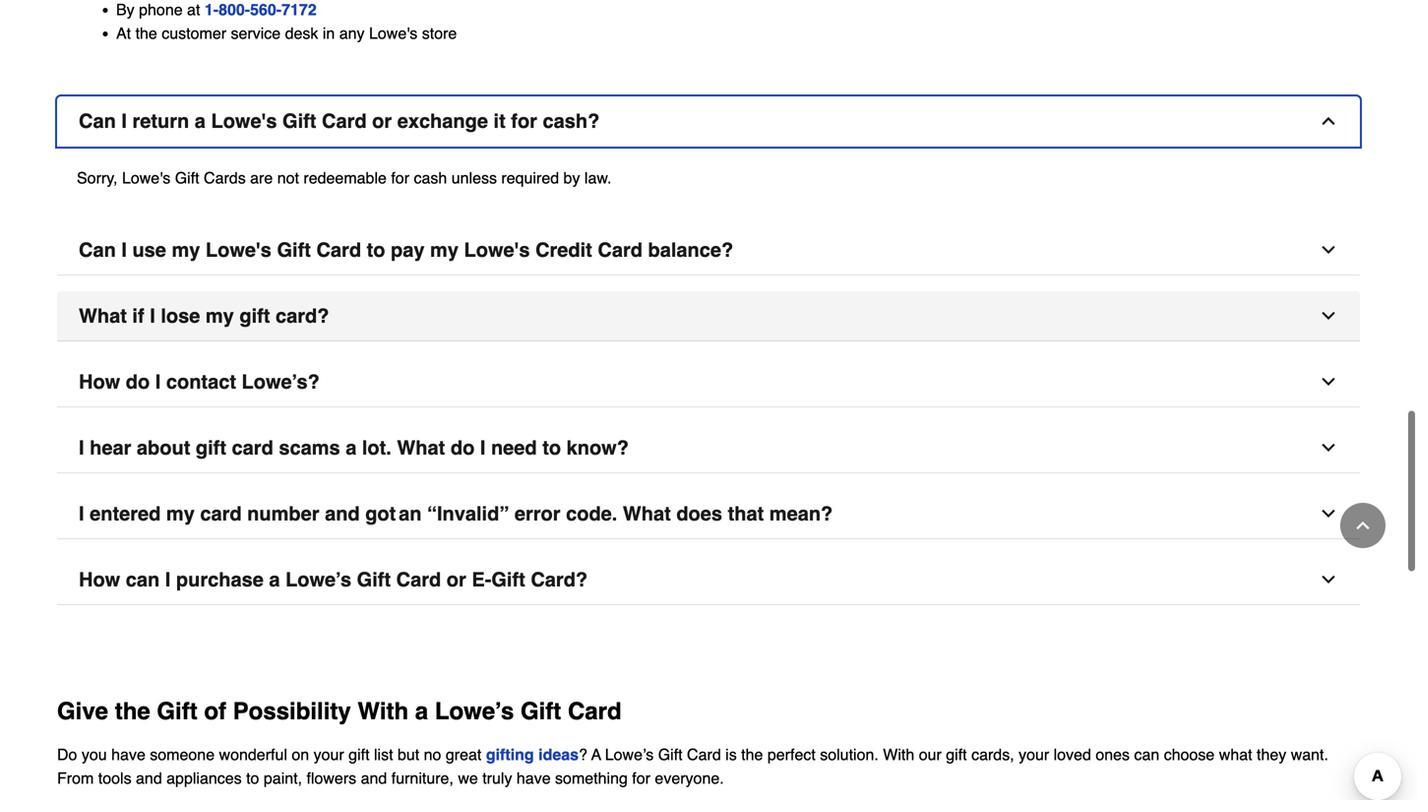 Task type: vqa. For each thing, say whether or not it's contained in the screenshot.
the topmost card
yes



Task type: locate. For each thing, give the bounding box(es) containing it.
1 vertical spatial card
[[200, 502, 242, 525]]

card up sorry, lowe's gift cards are not redeemable for cash unless required by law.
[[322, 110, 367, 132]]

gift left card? at the left bottom of page
[[492, 568, 526, 591]]

no
[[424, 746, 442, 764]]

0 horizontal spatial or
[[372, 110, 392, 132]]

gift right about in the bottom of the page
[[196, 437, 226, 459]]

you
[[82, 746, 107, 764]]

card left number
[[200, 502, 242, 525]]

2 vertical spatial lowe's
[[605, 746, 654, 764]]

for left cash
[[391, 169, 410, 187]]

0 vertical spatial for
[[511, 110, 538, 132]]

chevron down image for card?
[[1319, 570, 1339, 590]]

what inside button
[[397, 437, 445, 459]]

1 vertical spatial how
[[79, 568, 120, 591]]

1 horizontal spatial lowe's
[[435, 698, 514, 725]]

1 horizontal spatial your
[[1019, 746, 1050, 764]]

or left exchange
[[372, 110, 392, 132]]

gift inside button
[[196, 437, 226, 459]]

can inside button
[[126, 568, 160, 591]]

0 vertical spatial what
[[79, 305, 127, 327]]

1 how from the top
[[79, 371, 120, 393]]

solution.
[[820, 746, 879, 764]]

card inside how can i purchase a lowe's gift card or e-gift card? button
[[396, 568, 441, 591]]

i
[[121, 110, 127, 132], [121, 239, 127, 261], [150, 305, 155, 327], [155, 371, 161, 393], [79, 437, 84, 459], [480, 437, 486, 459], [79, 502, 84, 525], [165, 568, 171, 591]]

e-
[[472, 568, 492, 591]]

ideas
[[539, 746, 579, 764]]

1 vertical spatial can
[[1135, 746, 1160, 764]]

5 chevron down image from the top
[[1319, 570, 1339, 590]]

my right lose
[[206, 305, 234, 327]]

1 vertical spatial have
[[517, 769, 551, 788]]

pay
[[391, 239, 425, 261]]

2 chevron down image from the top
[[1319, 372, 1339, 392]]

chevron down image inside i entered my card number and got an "invalid" error code. what does that mean? button
[[1319, 504, 1339, 524]]

?
[[579, 746, 588, 764]]

i entered my card number and got an "invalid" error code. what does that mean? button
[[57, 489, 1361, 539]]

i right if
[[150, 305, 155, 327]]

what right lot.
[[397, 437, 445, 459]]

1 vertical spatial for
[[391, 169, 410, 187]]

required
[[502, 169, 559, 187]]

0 vertical spatial lowe's
[[286, 568, 352, 591]]

a left lot.
[[346, 437, 357, 459]]

perfect
[[768, 746, 816, 764]]

"invalid"
[[427, 502, 509, 525]]

for left everyone.
[[632, 769, 651, 788]]

can for can i return a lowe's gift card or exchange it for cash?
[[79, 110, 116, 132]]

credit
[[536, 239, 593, 261]]

1 vertical spatial do
[[451, 437, 475, 459]]

0 horizontal spatial what
[[79, 305, 127, 327]]

with
[[358, 698, 409, 725], [883, 746, 915, 764]]

a up no
[[415, 698, 428, 725]]

how can i purchase a lowe's gift card or e-gift card?
[[79, 568, 588, 591]]

1 vertical spatial or
[[447, 568, 467, 591]]

with up list
[[358, 698, 409, 725]]

by
[[564, 169, 580, 187]]

0 vertical spatial the
[[135, 24, 157, 42]]

chevron down image
[[1319, 306, 1339, 326], [1319, 372, 1339, 392], [1319, 438, 1339, 458], [1319, 504, 1339, 524], [1319, 570, 1339, 590]]

a
[[195, 110, 206, 132], [346, 437, 357, 459], [269, 568, 280, 591], [415, 698, 428, 725]]

your left loved
[[1019, 746, 1050, 764]]

0 vertical spatial can
[[79, 110, 116, 132]]

our
[[919, 746, 942, 764]]

paint,
[[264, 769, 302, 788]]

and left got an
[[325, 502, 360, 525]]

how do i contact lowe's?
[[79, 371, 320, 393]]

lowe's right a
[[605, 746, 654, 764]]

great
[[446, 746, 482, 764]]

1 can from the top
[[79, 110, 116, 132]]

my right entered
[[166, 502, 195, 525]]

2 vertical spatial for
[[632, 769, 651, 788]]

1 horizontal spatial for
[[511, 110, 538, 132]]

0 vertical spatial can
[[126, 568, 160, 591]]

2 horizontal spatial and
[[361, 769, 387, 788]]

number
[[247, 502, 320, 525]]

if
[[132, 305, 144, 327]]

can up the sorry,
[[79, 110, 116, 132]]

i left "return" in the left top of the page
[[121, 110, 127, 132]]

wonderful
[[219, 746, 287, 764]]

card
[[232, 437, 274, 459], [200, 502, 242, 525]]

lowe's right the any
[[369, 24, 418, 42]]

about
[[137, 437, 190, 459]]

cash?
[[543, 110, 600, 132]]

can right ones
[[1135, 746, 1160, 764]]

1 horizontal spatial with
[[883, 746, 915, 764]]

1 horizontal spatial do
[[451, 437, 475, 459]]

how do i contact lowe's? button
[[57, 357, 1361, 407]]

store
[[422, 24, 457, 42]]

the inside "? a lowe's gift card is the perfect solution. with our gift cards, your loved ones can choose what they want. from tools and appliances to paint, flowers and furniture, we truly have something for everyone."
[[742, 746, 764, 764]]

card inside the can i return a lowe's gift card or exchange it for cash? button
[[322, 110, 367, 132]]

what left does
[[623, 502, 671, 525]]

return
[[132, 110, 189, 132]]

chevron down image inside what if i lose my gift card? 'button'
[[1319, 306, 1339, 326]]

? a lowe's gift card is the perfect solution. with our gift cards, your loved ones can choose what they want. from tools and appliances to paint, flowers and furniture, we truly have something for everyone.
[[57, 746, 1329, 788]]

need
[[491, 437, 537, 459]]

can left use
[[79, 239, 116, 261]]

have down gifting ideas link
[[517, 769, 551, 788]]

for right it
[[511, 110, 538, 132]]

1 horizontal spatial and
[[325, 502, 360, 525]]

does
[[677, 502, 723, 525]]

do left need
[[451, 437, 475, 459]]

i entered my card number and got an "invalid" error code. what does that mean?
[[79, 502, 833, 525]]

have inside "? a lowe's gift card is the perfect solution. with our gift cards, your loved ones can choose what they want. from tools and appliances to paint, flowers and furniture, we truly have something for everyone."
[[517, 769, 551, 788]]

gifting
[[486, 746, 534, 764]]

0 horizontal spatial lowe's
[[286, 568, 352, 591]]

the right is
[[742, 746, 764, 764]]

card?
[[276, 305, 329, 327]]

2 vertical spatial the
[[742, 746, 764, 764]]

1 horizontal spatial what
[[397, 437, 445, 459]]

know?
[[567, 437, 629, 459]]

lowe's up great
[[435, 698, 514, 725]]

card inside "? a lowe's gift card is the perfect solution. with our gift cards, your loved ones can choose what they want. from tools and appliances to paint, flowers and furniture, we truly have something for everyone."
[[687, 746, 721, 764]]

3 chevron down image from the top
[[1319, 438, 1339, 458]]

0 horizontal spatial have
[[111, 746, 146, 764]]

i inside 'button'
[[150, 305, 155, 327]]

what left if
[[79, 305, 127, 327]]

loved
[[1054, 746, 1092, 764]]

gift up card?
[[277, 239, 311, 261]]

0 vertical spatial do
[[126, 371, 150, 393]]

card inside button
[[200, 502, 242, 525]]

at
[[116, 24, 131, 42]]

how
[[79, 371, 120, 393], [79, 568, 120, 591]]

my
[[172, 239, 200, 261], [430, 239, 459, 261], [206, 305, 234, 327], [166, 502, 195, 525]]

0 vertical spatial how
[[79, 371, 120, 393]]

with inside "? a lowe's gift card is the perfect solution. with our gift cards, your loved ones can choose what they want. from tools and appliances to paint, flowers and furniture, we truly have something for everyone."
[[883, 746, 915, 764]]

chevron down image
[[1319, 240, 1339, 260]]

gift
[[240, 305, 270, 327], [196, 437, 226, 459], [349, 746, 370, 764], [947, 746, 968, 764]]

to inside button
[[543, 437, 561, 459]]

by
[[116, 0, 135, 19]]

card left is
[[687, 746, 721, 764]]

lowe's?
[[242, 371, 320, 393]]

2 vertical spatial to
[[246, 769, 259, 788]]

i left use
[[121, 239, 127, 261]]

what inside button
[[623, 502, 671, 525]]

gifting ideas link
[[486, 746, 579, 764]]

card left scams
[[232, 437, 274, 459]]

800-
[[219, 0, 250, 19]]

2 horizontal spatial to
[[543, 437, 561, 459]]

1 horizontal spatial or
[[447, 568, 467, 591]]

1 vertical spatial lowe's
[[435, 698, 514, 725]]

1 vertical spatial with
[[883, 746, 915, 764]]

in
[[323, 24, 335, 42]]

balance?
[[648, 239, 734, 261]]

i left the contact
[[155, 371, 161, 393]]

use
[[132, 239, 166, 261]]

1 horizontal spatial can
[[1135, 746, 1160, 764]]

the right at
[[135, 24, 157, 42]]

4 chevron down image from the top
[[1319, 504, 1339, 524]]

do left the contact
[[126, 371, 150, 393]]

can inside button
[[79, 110, 116, 132]]

but
[[398, 746, 420, 764]]

1 vertical spatial the
[[115, 698, 150, 725]]

phone
[[139, 0, 183, 19]]

lowe's down number
[[286, 568, 352, 591]]

lowe's
[[286, 568, 352, 591], [435, 698, 514, 725], [605, 746, 654, 764]]

2 horizontal spatial lowe's
[[605, 746, 654, 764]]

2 your from the left
[[1019, 746, 1050, 764]]

have up tools
[[111, 746, 146, 764]]

a right "return" in the left top of the page
[[195, 110, 206, 132]]

to inside button
[[367, 239, 385, 261]]

a right purchase
[[269, 568, 280, 591]]

gift up everyone.
[[658, 746, 683, 764]]

can i use my lowe's gift card to pay my lowe's credit card balance? button
[[57, 225, 1361, 276]]

to inside "? a lowe's gift card is the perfect solution. with our gift cards, your loved ones can choose what they want. from tools and appliances to paint, flowers and furniture, we truly have something for everyone."
[[246, 769, 259, 788]]

0 horizontal spatial your
[[314, 746, 344, 764]]

and right tools
[[136, 769, 162, 788]]

possibility
[[233, 698, 351, 725]]

your
[[314, 746, 344, 764], [1019, 746, 1050, 764]]

1 vertical spatial to
[[543, 437, 561, 459]]

0 vertical spatial card
[[232, 437, 274, 459]]

0 vertical spatial to
[[367, 239, 385, 261]]

want.
[[1292, 746, 1329, 764]]

2 how from the top
[[79, 568, 120, 591]]

lowe's up are
[[211, 110, 277, 132]]

can down entered
[[126, 568, 160, 591]]

chevron down image inside how can i purchase a lowe's gift card or e-gift card? button
[[1319, 570, 1339, 590]]

0 vertical spatial with
[[358, 698, 409, 725]]

gift left list
[[349, 746, 370, 764]]

your up flowers
[[314, 746, 344, 764]]

2 horizontal spatial what
[[623, 502, 671, 525]]

got an
[[365, 502, 422, 525]]

what inside 'button'
[[79, 305, 127, 327]]

card left e-
[[396, 568, 441, 591]]

the right give in the bottom left of the page
[[115, 698, 150, 725]]

1 vertical spatial what
[[397, 437, 445, 459]]

how up hear
[[79, 371, 120, 393]]

redeemable
[[304, 169, 387, 187]]

to right need
[[543, 437, 561, 459]]

560-
[[250, 0, 282, 19]]

1 chevron down image from the top
[[1319, 306, 1339, 326]]

my right pay
[[430, 239, 459, 261]]

lot.
[[362, 437, 392, 459]]

the
[[135, 24, 157, 42], [115, 698, 150, 725], [742, 746, 764, 764]]

1 horizontal spatial to
[[367, 239, 385, 261]]

i left purchase
[[165, 568, 171, 591]]

with left our
[[883, 746, 915, 764]]

cards
[[204, 169, 246, 187]]

2 vertical spatial what
[[623, 502, 671, 525]]

from
[[57, 769, 94, 788]]

chevron down image inside i hear about gift card scams a lot. what do i need to know? button
[[1319, 438, 1339, 458]]

cards,
[[972, 746, 1015, 764]]

gift left card?
[[240, 305, 270, 327]]

list
[[374, 746, 393, 764]]

2 can from the top
[[79, 239, 116, 261]]

2 horizontal spatial for
[[632, 769, 651, 788]]

gift right our
[[947, 746, 968, 764]]

lowe's right the sorry,
[[122, 169, 171, 187]]

can inside button
[[79, 239, 116, 261]]

how for how can i purchase a lowe's gift card or e-gift card?
[[79, 568, 120, 591]]

0 horizontal spatial to
[[246, 769, 259, 788]]

0 horizontal spatial can
[[126, 568, 160, 591]]

and down list
[[361, 769, 387, 788]]

0 horizontal spatial and
[[136, 769, 162, 788]]

gift inside "? a lowe's gift card is the perfect solution. with our gift cards, your loved ones can choose what they want. from tools and appliances to paint, flowers and furniture, we truly have something for everyone."
[[947, 746, 968, 764]]

1 vertical spatial can
[[79, 239, 116, 261]]

or left e-
[[447, 568, 467, 591]]

i left entered
[[79, 502, 84, 525]]

1 horizontal spatial have
[[517, 769, 551, 788]]

to down wonderful
[[246, 769, 259, 788]]

how down entered
[[79, 568, 120, 591]]

sorry, lowe's gift cards are not redeemable for cash unless required by law.
[[77, 169, 612, 187]]

have
[[111, 746, 146, 764], [517, 769, 551, 788]]

to left pay
[[367, 239, 385, 261]]

lowe's down cards
[[206, 239, 272, 261]]

your inside "? a lowe's gift card is the perfect solution. with our gift cards, your loved ones can choose what they want. from tools and appliances to paint, flowers and furniture, we truly have something for everyone."
[[1019, 746, 1050, 764]]

lowe's
[[369, 24, 418, 42], [211, 110, 277, 132], [122, 169, 171, 187], [206, 239, 272, 261], [464, 239, 530, 261]]

is
[[726, 746, 737, 764]]

for inside button
[[511, 110, 538, 132]]



Task type: describe. For each thing, give the bounding box(es) containing it.
lowe's left credit
[[464, 239, 530, 261]]

hear
[[90, 437, 131, 459]]

1-800-560-7172 link
[[205, 0, 317, 19]]

card left pay
[[317, 239, 361, 261]]

0 horizontal spatial with
[[358, 698, 409, 725]]

my inside 'button'
[[206, 305, 234, 327]]

card?
[[531, 568, 588, 591]]

sorry,
[[77, 169, 118, 187]]

give
[[57, 698, 108, 725]]

service
[[231, 24, 281, 42]]

how for how do i contact lowe's?
[[79, 371, 120, 393]]

chevron down image inside how do i contact lowe's? button
[[1319, 372, 1339, 392]]

at
[[187, 0, 200, 19]]

a
[[592, 746, 601, 764]]

everyone.
[[655, 769, 724, 788]]

lowe's inside the by phone at 1-800-560-7172 at the customer service desk in any lowe's store
[[369, 24, 418, 42]]

something
[[555, 769, 628, 788]]

furniture,
[[392, 769, 454, 788]]

do you have someone wonderful on your gift list but no great gifting ideas
[[57, 746, 579, 764]]

gift left cards
[[175, 169, 199, 187]]

entered
[[90, 502, 161, 525]]

lowe's inside button
[[286, 568, 352, 591]]

i left hear
[[79, 437, 84, 459]]

it
[[494, 110, 506, 132]]

lose
[[161, 305, 200, 327]]

customer
[[162, 24, 227, 42]]

gift inside 'button'
[[240, 305, 270, 327]]

scams
[[279, 437, 340, 459]]

i hear about gift card scams a lot. what do i need to know?
[[79, 437, 629, 459]]

0 vertical spatial or
[[372, 110, 392, 132]]

for inside "? a lowe's gift card is the perfect solution. with our gift cards, your loved ones can choose what they want. from tools and appliances to paint, flowers and furniture, we truly have something for everyone."
[[632, 769, 651, 788]]

purchase
[[176, 568, 264, 591]]

give the gift of possibility with a lowe's gift card
[[57, 698, 622, 725]]

desk
[[285, 24, 318, 42]]

can i return a lowe's gift card or exchange it for cash? button
[[57, 96, 1361, 147]]

tools
[[98, 769, 132, 788]]

code.
[[566, 502, 618, 525]]

choose
[[1165, 746, 1215, 764]]

do
[[57, 746, 77, 764]]

i left need
[[480, 437, 486, 459]]

i hear about gift card scams a lot. what do i need to know? button
[[57, 423, 1361, 473]]

the inside the by phone at 1-800-560-7172 at the customer service desk in any lowe's store
[[135, 24, 157, 42]]

are
[[250, 169, 273, 187]]

card right credit
[[598, 239, 643, 261]]

can for can i use my lowe's gift card to pay my lowe's credit card balance?
[[79, 239, 116, 261]]

0 horizontal spatial for
[[391, 169, 410, 187]]

truly
[[483, 769, 512, 788]]

gift inside button
[[277, 239, 311, 261]]

any
[[339, 24, 365, 42]]

they
[[1257, 746, 1287, 764]]

chevron up image
[[1354, 516, 1374, 536]]

gift left of
[[157, 698, 198, 725]]

law.
[[585, 169, 612, 187]]

1-
[[205, 0, 219, 19]]

can i use my lowe's gift card to pay my lowe's credit card balance?
[[79, 239, 734, 261]]

scroll to top element
[[1341, 503, 1386, 548]]

ones
[[1096, 746, 1130, 764]]

not
[[277, 169, 299, 187]]

gift up gifting ideas link
[[521, 698, 562, 725]]

lowe's inside button
[[211, 110, 277, 132]]

0 vertical spatial have
[[111, 746, 146, 764]]

that
[[728, 502, 764, 525]]

card inside button
[[232, 437, 274, 459]]

unless
[[452, 169, 497, 187]]

gift down got an
[[357, 568, 391, 591]]

by phone at 1-800-560-7172 at the customer service desk in any lowe's store
[[116, 0, 457, 42]]

what if i lose my gift card?
[[79, 305, 329, 327]]

appliances
[[167, 769, 242, 788]]

lowe's inside "? a lowe's gift card is the perfect solution. with our gift cards, your loved ones can choose what they want. from tools and appliances to paint, flowers and furniture, we truly have something for everyone."
[[605, 746, 654, 764]]

gift inside "? a lowe's gift card is the perfect solution. with our gift cards, your loved ones can choose what they want. from tools and appliances to paint, flowers and furniture, we truly have something for everyone."
[[658, 746, 683, 764]]

how can i purchase a lowe's gift card or e-gift card? button
[[57, 555, 1361, 605]]

can inside "? a lowe's gift card is the perfect solution. with our gift cards, your loved ones can choose what they want. from tools and appliances to paint, flowers and furniture, we truly have something for everyone."
[[1135, 746, 1160, 764]]

we
[[458, 769, 478, 788]]

can i return a lowe's gift card or exchange it for cash?
[[79, 110, 600, 132]]

error
[[515, 502, 561, 525]]

mean?
[[770, 502, 833, 525]]

7172
[[282, 0, 317, 19]]

what
[[1220, 746, 1253, 764]]

my right use
[[172, 239, 200, 261]]

card up a
[[568, 698, 622, 725]]

gift up the not
[[283, 110, 317, 132]]

exchange
[[397, 110, 488, 132]]

0 horizontal spatial do
[[126, 371, 150, 393]]

and inside button
[[325, 502, 360, 525]]

what if i lose my gift card? button
[[57, 291, 1361, 341]]

cash
[[414, 169, 447, 187]]

1 your from the left
[[314, 746, 344, 764]]

chevron down image for does
[[1319, 504, 1339, 524]]

contact
[[166, 371, 236, 393]]

chevron down image for need
[[1319, 438, 1339, 458]]

chevron up image
[[1319, 111, 1339, 131]]



